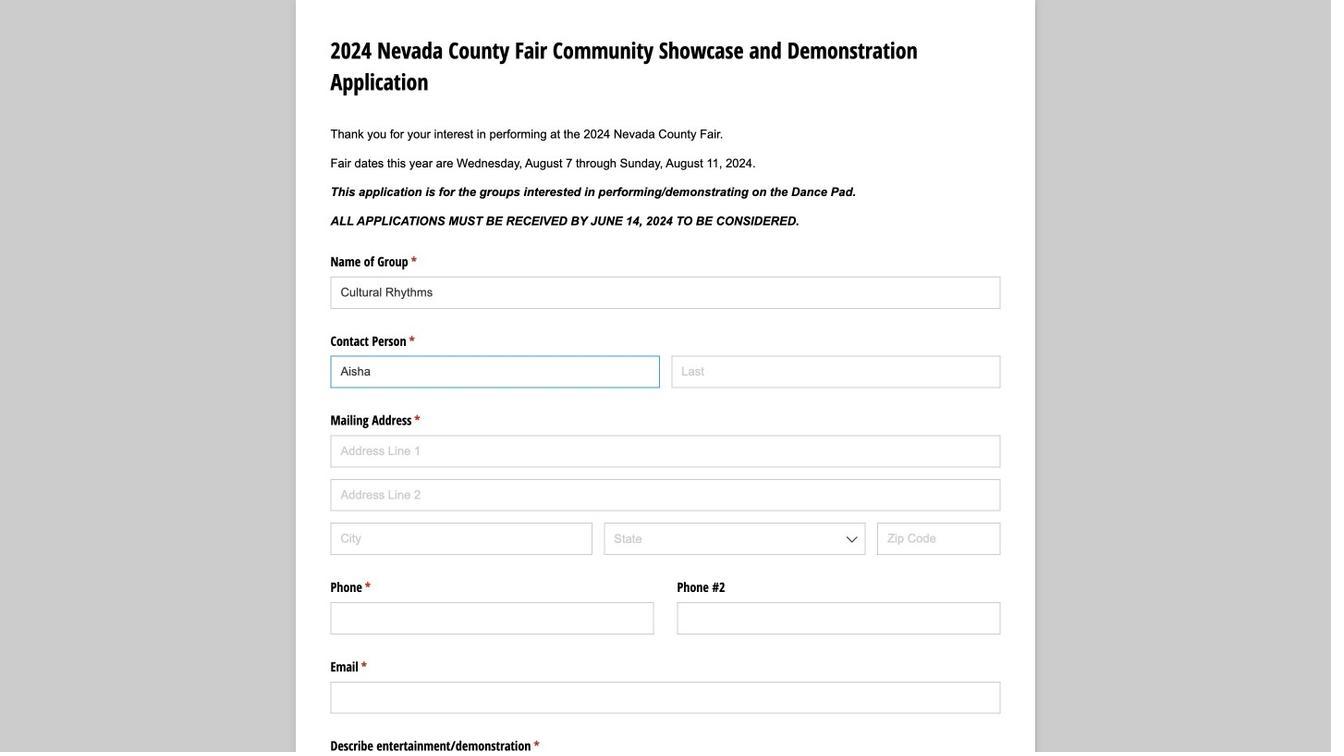 Task type: describe. For each thing, give the bounding box(es) containing it.
State text field
[[604, 523, 866, 555]]

Address Line 2 text field
[[331, 479, 1001, 511]]



Task type: locate. For each thing, give the bounding box(es) containing it.
City text field
[[331, 523, 593, 555]]

Address Line 1 text field
[[331, 435, 1001, 467]]

None text field
[[678, 602, 1001, 634]]

Last text field
[[672, 356, 1001, 388]]

None text field
[[331, 276, 1001, 309], [331, 602, 654, 634], [331, 682, 1001, 714], [331, 276, 1001, 309], [331, 602, 654, 634], [331, 682, 1001, 714]]

Zip Code text field
[[878, 523, 1001, 555]]

First text field
[[331, 356, 660, 388]]



